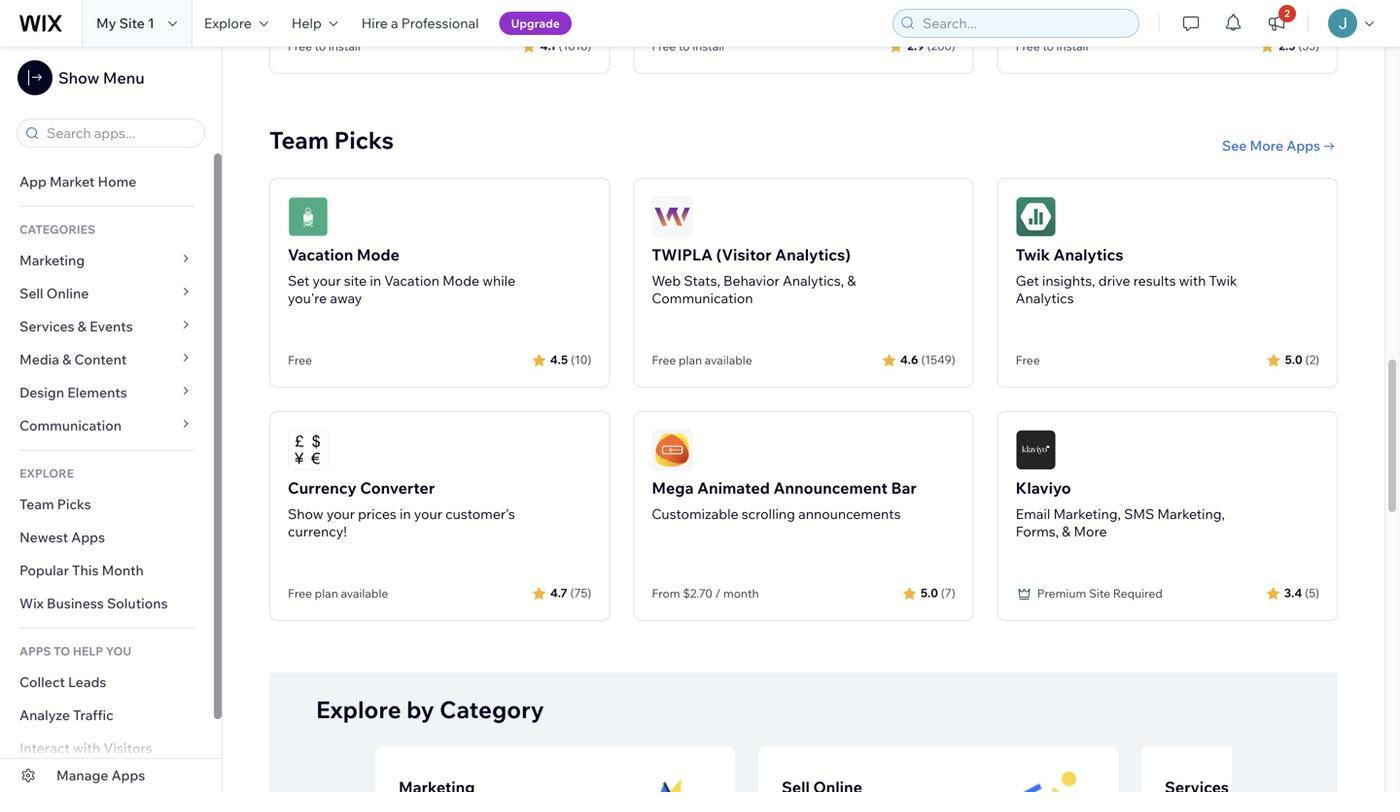 Task type: vqa. For each thing, say whether or not it's contained in the screenshot.


Task type: describe. For each thing, give the bounding box(es) containing it.
vacation mode logo image
[[288, 197, 329, 238]]

you're
[[288, 290, 327, 307]]

explore for explore
[[204, 15, 252, 32]]

to for 2.5
[[1043, 39, 1054, 54]]

in for mode
[[370, 273, 381, 290]]

twipla
[[652, 245, 713, 265]]

currency
[[288, 479, 357, 498]]

(1549)
[[922, 353, 956, 367]]

media & content link
[[0, 343, 214, 376]]

free plan available for twipla
[[652, 353, 753, 368]]

hire a professional
[[362, 15, 479, 32]]

solutions
[[107, 595, 168, 612]]

announcement
[[774, 479, 888, 498]]

(286)
[[928, 39, 956, 53]]

announcements
[[799, 506, 901, 523]]

& inside the twipla (visitor analytics) web stats, behavior analytics, & communication
[[848, 273, 856, 290]]

currency converter logo image
[[288, 430, 329, 471]]

show inside "button"
[[58, 68, 100, 88]]

your for vacation
[[313, 273, 341, 290]]

away
[[330, 290, 362, 307]]

sms
[[1125, 506, 1155, 523]]

wix business solutions link
[[0, 588, 214, 621]]

4.7 (75)
[[550, 586, 592, 601]]

free for 4.1 (1818)
[[288, 39, 312, 54]]

twik analytics logo image
[[1016, 197, 1057, 238]]

apps
[[19, 644, 51, 659]]

online
[[46, 285, 89, 302]]

free down get
[[1016, 353, 1040, 368]]

2.5 (55)
[[1279, 39, 1320, 53]]

get
[[1016, 273, 1040, 290]]

0 vertical spatial vacation
[[288, 245, 353, 265]]

2 marketing, from the left
[[1158, 506, 1226, 523]]

my
[[96, 15, 116, 32]]

currency converter show your prices in your customer's currency!
[[288, 479, 515, 541]]

apps for newest apps
[[71, 529, 105, 546]]

1
[[148, 15, 155, 32]]

newest apps
[[19, 529, 105, 546]]

free plan available for currency
[[288, 587, 388, 601]]

team picks link
[[0, 488, 214, 521]]

to for 4.1
[[315, 39, 326, 54]]

4.1
[[540, 39, 556, 53]]

insights,
[[1043, 273, 1096, 290]]

home
[[98, 173, 136, 190]]

team inside team picks link
[[19, 496, 54, 513]]

explore
[[19, 466, 74, 481]]

(75)
[[571, 586, 592, 601]]

show menu button
[[18, 60, 145, 95]]

business
[[47, 595, 104, 612]]

1 horizontal spatial twik
[[1210, 273, 1238, 290]]

my site 1
[[96, 15, 155, 32]]

your for currency
[[327, 506, 355, 523]]

stats,
[[684, 273, 721, 290]]

wix
[[19, 595, 44, 612]]

plan for twipla
[[679, 353, 702, 368]]

hire
[[362, 15, 388, 32]]

3.4 (5)
[[1285, 586, 1320, 601]]

popular this month
[[19, 562, 144, 579]]

(10)
[[571, 353, 592, 367]]

events
[[90, 318, 133, 335]]

0 vertical spatial analytics
[[1054, 245, 1124, 265]]

3.4
[[1285, 586, 1303, 601]]

1 vertical spatial mode
[[443, 273, 480, 290]]

klaviyo logo image
[[1016, 430, 1057, 471]]

free down you're
[[288, 353, 312, 368]]

4.7
[[550, 586, 568, 601]]

marketing link
[[0, 244, 214, 277]]

drive
[[1099, 273, 1131, 290]]

show inside currency converter show your prices in your customer's currency!
[[288, 506, 324, 523]]

available for analytics)
[[705, 353, 753, 368]]

results
[[1134, 273, 1176, 290]]

2.9
[[908, 39, 925, 53]]

4.6 (1549)
[[901, 353, 956, 367]]

see more apps
[[1223, 137, 1321, 154]]

sell
[[19, 285, 43, 302]]

analyze traffic link
[[0, 699, 214, 732]]

5.0 (7)
[[921, 586, 956, 601]]

2 button
[[1256, 0, 1299, 47]]

from
[[652, 587, 680, 601]]

Search... field
[[917, 10, 1133, 37]]

manage
[[56, 767, 108, 784]]

upgrade
[[511, 16, 560, 31]]

site for premium
[[1089, 587, 1111, 601]]

$2.70
[[683, 587, 713, 601]]

install for 2.9 (286)
[[693, 39, 725, 54]]

analytics)
[[775, 245, 851, 265]]

4.1 (1818)
[[540, 39, 592, 53]]

4.5 (10)
[[550, 353, 592, 367]]

free for 2.9 (286)
[[652, 39, 676, 54]]

premium
[[1038, 587, 1087, 601]]

bar
[[891, 479, 917, 498]]

services & events link
[[0, 310, 214, 343]]

traffic
[[73, 707, 114, 724]]

with inside sidebar element
[[73, 740, 100, 757]]

animated
[[697, 479, 770, 498]]

picks inside team picks link
[[57, 496, 91, 513]]

& inside 'link'
[[78, 318, 86, 335]]

while
[[483, 273, 516, 290]]

team picks inside sidebar element
[[19, 496, 91, 513]]

app market home
[[19, 173, 136, 190]]

twipla (visitor analytics) web stats, behavior analytics, & communication
[[652, 245, 856, 307]]

content
[[74, 351, 127, 368]]

analytics,
[[783, 273, 844, 290]]

professional
[[401, 15, 479, 32]]

(5)
[[1306, 586, 1320, 601]]

site
[[344, 273, 367, 290]]

free to install for 2.9 (286)
[[652, 39, 725, 54]]



Task type: locate. For each thing, give the bounding box(es) containing it.
5.0 for mega animated announcement bar
[[921, 586, 939, 601]]

0 horizontal spatial twik
[[1016, 245, 1050, 265]]

help
[[292, 15, 322, 32]]

1 horizontal spatial to
[[679, 39, 690, 54]]

1 vertical spatial vacation
[[384, 273, 440, 290]]

0 horizontal spatial 5.0
[[921, 586, 939, 601]]

1 horizontal spatial available
[[705, 353, 753, 368]]

free for 4.6 (1549)
[[652, 353, 676, 368]]

sell online category icon image
[[1002, 771, 1095, 793]]

4.6
[[901, 353, 919, 367]]

Search apps... field
[[41, 120, 198, 147]]

1 install from the left
[[329, 39, 361, 54]]

media
[[19, 351, 59, 368]]

communication inside sidebar element
[[19, 417, 125, 434]]

site right premium
[[1089, 587, 1111, 601]]

see more apps button
[[1223, 137, 1338, 155]]

0 vertical spatial apps
[[1287, 137, 1321, 154]]

1 horizontal spatial show
[[288, 506, 324, 523]]

design elements link
[[0, 376, 214, 410]]

1 horizontal spatial with
[[1180, 273, 1207, 290]]

1 vertical spatial apps
[[71, 529, 105, 546]]

app
[[19, 173, 47, 190]]

team down explore
[[19, 496, 54, 513]]

0 vertical spatial free plan available
[[652, 353, 753, 368]]

explore right 1
[[204, 15, 252, 32]]

with right results
[[1180, 273, 1207, 290]]

market
[[50, 173, 95, 190]]

your down converter
[[414, 506, 443, 523]]

app market home link
[[0, 165, 214, 198]]

categories
[[19, 222, 95, 237]]

with inside "twik analytics get insights, drive results with twik analytics"
[[1180, 273, 1207, 290]]

0 horizontal spatial picks
[[57, 496, 91, 513]]

apps inside "link"
[[71, 529, 105, 546]]

0 horizontal spatial more
[[1074, 524, 1107, 541]]

1 vertical spatial free plan available
[[288, 587, 388, 601]]

customer's
[[446, 506, 515, 523]]

1 vertical spatial twik
[[1210, 273, 1238, 290]]

manage apps
[[56, 767, 145, 784]]

mode up site
[[357, 245, 400, 265]]

with
[[1180, 273, 1207, 290], [73, 740, 100, 757]]

show up currency!
[[288, 506, 324, 523]]

show left menu
[[58, 68, 100, 88]]

team up vacation mode logo
[[269, 126, 329, 155]]

free plan available down currency!
[[288, 587, 388, 601]]

your up currency!
[[327, 506, 355, 523]]

popular this month link
[[0, 554, 214, 588]]

& right forms,
[[1062, 524, 1071, 541]]

2 to from the left
[[679, 39, 690, 54]]

& right analytics,
[[848, 273, 856, 290]]

0 horizontal spatial with
[[73, 740, 100, 757]]

services & events
[[19, 318, 133, 335]]

free down help
[[288, 39, 312, 54]]

1 vertical spatial analytics
[[1016, 290, 1074, 307]]

communication
[[652, 290, 753, 307], [19, 417, 125, 434]]

analyze traffic
[[19, 707, 114, 724]]

2 vertical spatial apps
[[111, 767, 145, 784]]

1 horizontal spatial apps
[[111, 767, 145, 784]]

1 horizontal spatial in
[[400, 506, 411, 523]]

from $2.70 / month
[[652, 587, 759, 601]]

1 vertical spatial in
[[400, 506, 411, 523]]

site left 1
[[119, 15, 145, 32]]

1 to from the left
[[315, 39, 326, 54]]

0 horizontal spatial in
[[370, 273, 381, 290]]

free down web
[[652, 353, 676, 368]]

0 vertical spatial with
[[1180, 273, 1207, 290]]

upgrade button
[[500, 12, 572, 35]]

marketing, down klaviyo
[[1054, 506, 1121, 523]]

& inside klaviyo email marketing, sms marketing, forms, & more
[[1062, 524, 1071, 541]]

0 vertical spatial mode
[[357, 245, 400, 265]]

in inside the vacation mode set your site in vacation mode while you're away
[[370, 273, 381, 290]]

2 horizontal spatial apps
[[1287, 137, 1321, 154]]

2 free to install from the left
[[652, 39, 725, 54]]

1 horizontal spatial communication
[[652, 290, 753, 307]]

apps for manage apps
[[111, 767, 145, 784]]

picks
[[334, 126, 394, 155], [57, 496, 91, 513]]

communication down design elements
[[19, 417, 125, 434]]

interact with visitors link
[[0, 732, 214, 766]]

currency!
[[288, 524, 347, 541]]

1 horizontal spatial site
[[1089, 587, 1111, 601]]

free to install
[[288, 39, 361, 54], [652, 39, 725, 54], [1016, 39, 1089, 54]]

0 vertical spatial more
[[1250, 137, 1284, 154]]

twik right results
[[1210, 273, 1238, 290]]

month
[[102, 562, 144, 579]]

vacation right site
[[384, 273, 440, 290]]

this
[[72, 562, 99, 579]]

& right media
[[62, 351, 71, 368]]

5.0 left (7)
[[921, 586, 939, 601]]

1 horizontal spatial marketing,
[[1158, 506, 1226, 523]]

free for 4.7 (75)
[[288, 587, 312, 601]]

free down currency!
[[288, 587, 312, 601]]

0 vertical spatial team
[[269, 126, 329, 155]]

0 vertical spatial 5.0
[[1286, 353, 1303, 367]]

2 horizontal spatial install
[[1057, 39, 1089, 54]]

1 horizontal spatial free plan available
[[652, 353, 753, 368]]

email
[[1016, 506, 1051, 523]]

help
[[73, 644, 103, 659]]

0 horizontal spatial explore
[[204, 15, 252, 32]]

& left events
[[78, 318, 86, 335]]

team
[[269, 126, 329, 155], [19, 496, 54, 513]]

by
[[407, 696, 434, 725]]

analytics down get
[[1016, 290, 1074, 307]]

apps down visitors
[[111, 767, 145, 784]]

free down the search... "field"
[[1016, 39, 1040, 54]]

0 horizontal spatial team
[[19, 496, 54, 513]]

0 horizontal spatial install
[[329, 39, 361, 54]]

1 vertical spatial team picks
[[19, 496, 91, 513]]

customizable
[[652, 506, 739, 523]]

available for show
[[341, 587, 388, 601]]

team picks down explore
[[19, 496, 91, 513]]

to for 2.9
[[679, 39, 690, 54]]

1 vertical spatial picks
[[57, 496, 91, 513]]

0 vertical spatial available
[[705, 353, 753, 368]]

1 horizontal spatial 5.0
[[1286, 353, 1303, 367]]

1 horizontal spatial team picks
[[269, 126, 394, 155]]

web
[[652, 273, 681, 290]]

0 vertical spatial picks
[[334, 126, 394, 155]]

0 horizontal spatial free plan available
[[288, 587, 388, 601]]

sidebar element
[[0, 47, 223, 793]]

in down converter
[[400, 506, 411, 523]]

in for converter
[[400, 506, 411, 523]]

0 horizontal spatial plan
[[315, 587, 338, 601]]

1 vertical spatial available
[[341, 587, 388, 601]]

more right see at right top
[[1250, 137, 1284, 154]]

explore left by
[[316, 696, 402, 725]]

twik analytics get insights, drive results with twik analytics
[[1016, 245, 1238, 307]]

collect leads
[[19, 674, 106, 691]]

in
[[370, 273, 381, 290], [400, 506, 411, 523]]

(2)
[[1306, 353, 1320, 367]]

plan down currency!
[[315, 587, 338, 601]]

0 vertical spatial communication
[[652, 290, 753, 307]]

converter
[[360, 479, 435, 498]]

free right (1818)
[[652, 39, 676, 54]]

0 horizontal spatial site
[[119, 15, 145, 32]]

4.5
[[550, 353, 568, 367]]

1 vertical spatial 5.0
[[921, 586, 939, 601]]

0 horizontal spatial free to install
[[288, 39, 361, 54]]

1 marketing, from the left
[[1054, 506, 1121, 523]]

0 vertical spatial team picks
[[269, 126, 394, 155]]

0 vertical spatial in
[[370, 273, 381, 290]]

install for 2.5 (55)
[[1057, 39, 1089, 54]]

&
[[848, 273, 856, 290], [78, 318, 86, 335], [62, 351, 71, 368], [1062, 524, 1071, 541]]

1 free to install from the left
[[288, 39, 361, 54]]

communication link
[[0, 410, 214, 443]]

marketing category icon image
[[619, 771, 712, 793]]

0 vertical spatial plan
[[679, 353, 702, 368]]

explore by category
[[316, 696, 544, 725]]

with up manage
[[73, 740, 100, 757]]

5.0 for twik analytics
[[1286, 353, 1303, 367]]

1 horizontal spatial plan
[[679, 353, 702, 368]]

marketing
[[19, 252, 85, 269]]

show menu
[[58, 68, 145, 88]]

1 horizontal spatial mode
[[443, 273, 480, 290]]

(1818)
[[559, 39, 592, 53]]

1 horizontal spatial free to install
[[652, 39, 725, 54]]

plan for currency
[[315, 587, 338, 601]]

5.0 left (2)
[[1286, 353, 1303, 367]]

1 vertical spatial more
[[1074, 524, 1107, 541]]

1 horizontal spatial vacation
[[384, 273, 440, 290]]

1 vertical spatial show
[[288, 506, 324, 523]]

design elements
[[19, 384, 127, 401]]

1 horizontal spatial team
[[269, 126, 329, 155]]

0 horizontal spatial available
[[341, 587, 388, 601]]

popular
[[19, 562, 69, 579]]

1 vertical spatial communication
[[19, 417, 125, 434]]

0 horizontal spatial vacation
[[288, 245, 353, 265]]

category
[[440, 696, 544, 725]]

1 horizontal spatial explore
[[316, 696, 402, 725]]

free plan available down stats,
[[652, 353, 753, 368]]

design
[[19, 384, 64, 401]]

your up away
[[313, 273, 341, 290]]

apps
[[1287, 137, 1321, 154], [71, 529, 105, 546], [111, 767, 145, 784]]

0 horizontal spatial apps
[[71, 529, 105, 546]]

communication down stats,
[[652, 290, 753, 307]]

you
[[106, 644, 132, 659]]

behavior
[[724, 273, 780, 290]]

1 horizontal spatial install
[[693, 39, 725, 54]]

prices
[[358, 506, 397, 523]]

twik
[[1016, 245, 1050, 265], [1210, 273, 1238, 290]]

mega animated announcement bar logo image
[[652, 430, 693, 471]]

apps inside button
[[1287, 137, 1321, 154]]

wix business solutions
[[19, 595, 168, 612]]

1 vertical spatial site
[[1089, 587, 1111, 601]]

month
[[724, 587, 759, 601]]

mega
[[652, 479, 694, 498]]

available down behavior
[[705, 353, 753, 368]]

site for my
[[119, 15, 145, 32]]

mega animated announcement bar customizable scrolling announcements
[[652, 479, 917, 523]]

vacation
[[288, 245, 353, 265], [384, 273, 440, 290]]

1 vertical spatial team
[[19, 496, 54, 513]]

apps right see at right top
[[1287, 137, 1321, 154]]

0 vertical spatial explore
[[204, 15, 252, 32]]

1 horizontal spatial picks
[[334, 126, 394, 155]]

interact with visitors
[[19, 740, 153, 757]]

/
[[716, 587, 721, 601]]

required
[[1114, 587, 1163, 601]]

1 horizontal spatial more
[[1250, 137, 1284, 154]]

plan down stats,
[[679, 353, 702, 368]]

hire a professional link
[[350, 0, 491, 47]]

2 horizontal spatial to
[[1043, 39, 1054, 54]]

0 vertical spatial twik
[[1016, 245, 1050, 265]]

0 horizontal spatial communication
[[19, 417, 125, 434]]

3 to from the left
[[1043, 39, 1054, 54]]

0 horizontal spatial marketing,
[[1054, 506, 1121, 523]]

2 install from the left
[[693, 39, 725, 54]]

0 vertical spatial site
[[119, 15, 145, 32]]

2 horizontal spatial free to install
[[1016, 39, 1089, 54]]

twipla (visitor analytics) logo image
[[652, 197, 693, 238]]

analytics up insights,
[[1054, 245, 1124, 265]]

vacation up the set
[[288, 245, 353, 265]]

twik up get
[[1016, 245, 1050, 265]]

available down currency!
[[341, 587, 388, 601]]

free to install for 4.1 (1818)
[[288, 39, 361, 54]]

mode left while
[[443, 273, 480, 290]]

communication inside the twipla (visitor analytics) web stats, behavior analytics, & communication
[[652, 290, 753, 307]]

free to install for 2.5 (55)
[[1016, 39, 1089, 54]]

team picks up vacation mode logo
[[269, 126, 394, 155]]

1 vertical spatial plan
[[315, 587, 338, 601]]

more inside klaviyo email marketing, sms marketing, forms, & more
[[1074, 524, 1107, 541]]

3 install from the left
[[1057, 39, 1089, 54]]

vacation mode set your site in vacation mode while you're away
[[288, 245, 516, 307]]

in right site
[[370, 273, 381, 290]]

marketing, right sms
[[1158, 506, 1226, 523]]

leads
[[68, 674, 106, 691]]

premium site required
[[1038, 587, 1163, 601]]

your inside the vacation mode set your site in vacation mode while you're away
[[313, 273, 341, 290]]

more inside button
[[1250, 137, 1284, 154]]

forms,
[[1016, 524, 1059, 541]]

plan
[[679, 353, 702, 368], [315, 587, 338, 601]]

0 horizontal spatial team picks
[[19, 496, 91, 513]]

0 vertical spatial show
[[58, 68, 100, 88]]

3 free to install from the left
[[1016, 39, 1089, 54]]

in inside currency converter show your prices in your customer's currency!
[[400, 506, 411, 523]]

0 horizontal spatial to
[[315, 39, 326, 54]]

a
[[391, 15, 398, 32]]

0 horizontal spatial show
[[58, 68, 100, 88]]

install for 4.1 (1818)
[[329, 39, 361, 54]]

available
[[705, 353, 753, 368], [341, 587, 388, 601]]

2.5
[[1279, 39, 1296, 53]]

(7)
[[941, 586, 956, 601]]

free plan available
[[652, 353, 753, 368], [288, 587, 388, 601]]

elements
[[67, 384, 127, 401]]

scrolling
[[742, 506, 796, 523]]

to
[[315, 39, 326, 54], [679, 39, 690, 54], [1043, 39, 1054, 54]]

(55)
[[1299, 39, 1320, 53]]

1 vertical spatial with
[[73, 740, 100, 757]]

sell online link
[[0, 277, 214, 310]]

apps up this
[[71, 529, 105, 546]]

free for 2.5 (55)
[[1016, 39, 1040, 54]]

apps to help you
[[19, 644, 132, 659]]

more right forms,
[[1074, 524, 1107, 541]]

0 horizontal spatial mode
[[357, 245, 400, 265]]

1 vertical spatial explore
[[316, 696, 402, 725]]

explore for explore by category
[[316, 696, 402, 725]]



